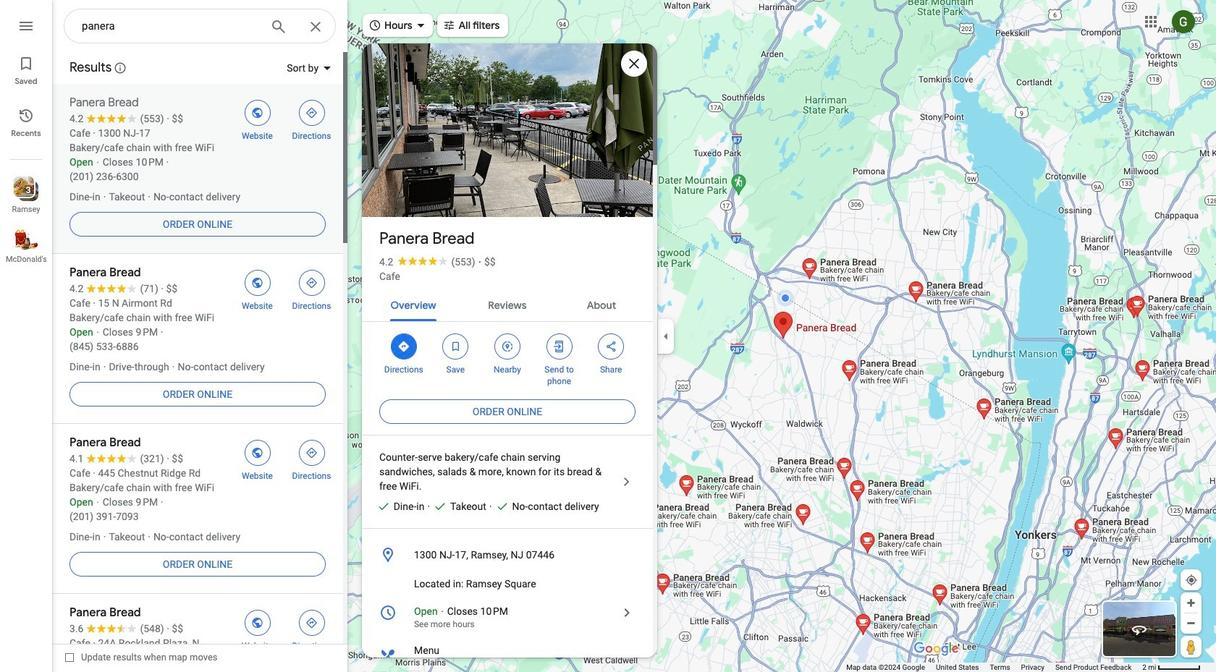 Task type: locate. For each thing, give the bounding box(es) containing it.
None field
[[82, 17, 259, 35]]

none field inside 'panera' field
[[82, 17, 259, 35]]

offers takeout group
[[428, 500, 487, 514]]

results for panera feed
[[52, 51, 348, 673]]

4.2 stars image
[[394, 256, 451, 266]]

None search field
[[64, 9, 336, 49]]

information for panera bread region
[[362, 541, 653, 673]]

google maps element
[[0, 0, 1217, 673]]

tab list
[[362, 287, 653, 322]]

None checkbox
[[65, 649, 218, 667]]

collapse side panel image
[[658, 328, 674, 344]]

list
[[0, 0, 52, 673]]

none checkbox inside google maps element
[[65, 649, 218, 667]]

3 places element
[[16, 184, 31, 197]]

tab list inside panera bread main content
[[362, 287, 653, 322]]

street view image
[[1131, 621, 1148, 639]]

has no-contact delivery group
[[489, 500, 599, 514]]



Task type: vqa. For each thing, say whether or not it's contained in the screenshot.
Avenue
no



Task type: describe. For each thing, give the bounding box(es) containing it.
zoom in image
[[1186, 598, 1197, 609]]

google account: gary orlando  
(orlandogary85@gmail.com) image
[[1172, 10, 1196, 33]]

zoom out image
[[1186, 618, 1197, 629]]

553 reviews element
[[451, 256, 476, 268]]

show your location image
[[1185, 574, 1198, 587]]

panera field
[[64, 9, 336, 49]]

panera bread main content
[[360, 0, 658, 673]]

none search field inside google maps element
[[64, 9, 336, 49]]

menu image
[[17, 17, 35, 35]]

price: moderate element
[[484, 256, 496, 268]]

serves dine-in group
[[371, 500, 425, 514]]

actions for panera bread region
[[362, 322, 653, 395]]

photo of panera bread image
[[360, 0, 655, 327]]

show street view coverage image
[[1181, 637, 1202, 658]]

learn more about legal disclosure regarding public reviews on google maps image
[[114, 62, 127, 75]]



